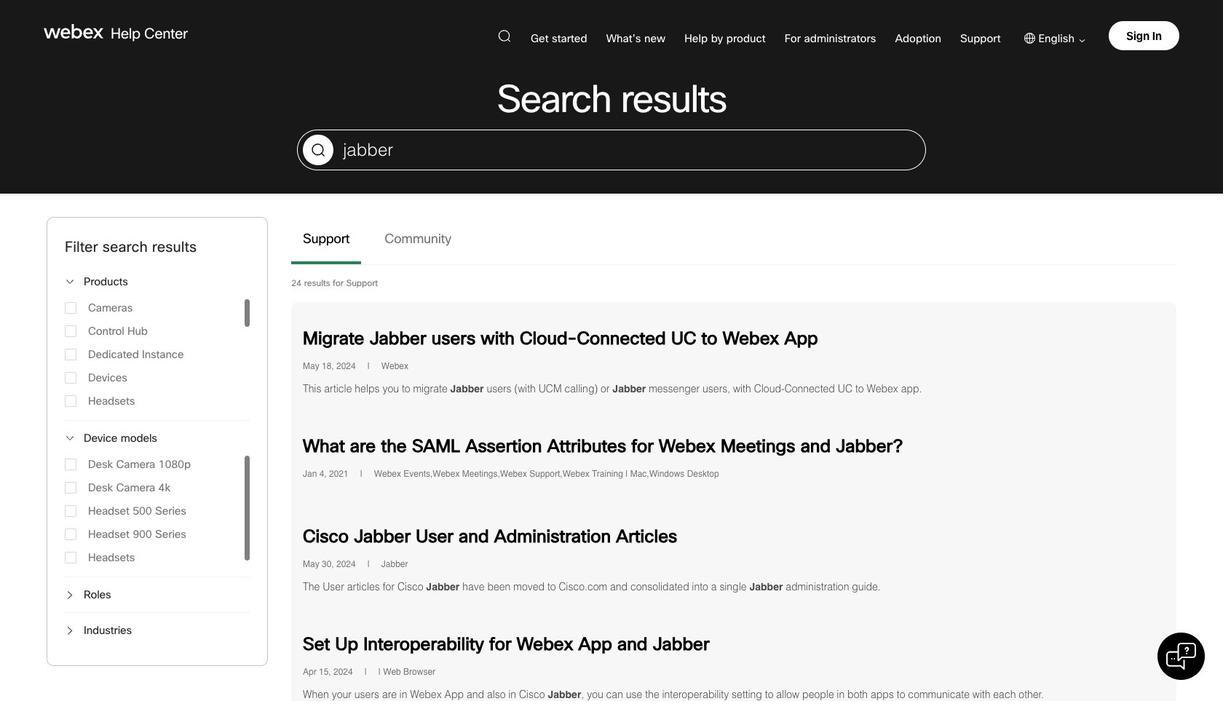 Task type: locate. For each thing, give the bounding box(es) containing it.
search icon image
[[498, 30, 511, 42], [303, 135, 334, 165]]

webex logo image
[[44, 24, 103, 39]]

1 vertical spatial search icon image
[[303, 135, 334, 165]]

0 vertical spatial search icon image
[[498, 30, 511, 42]]

expanded image
[[65, 434, 75, 443]]

1 horizontal spatial search icon image
[[498, 30, 511, 42]]

search-input field
[[298, 130, 926, 170]]

chat help image
[[1167, 642, 1197, 672]]

status
[[291, 277, 378, 291]]

collapsed image
[[65, 590, 75, 600]]



Task type: describe. For each thing, give the bounding box(es) containing it.
down arrow image
[[1075, 39, 1086, 42]]

expanded image
[[65, 278, 75, 286]]

0 horizontal spatial search icon image
[[303, 135, 334, 165]]

collapsed image
[[65, 626, 75, 636]]



Task type: vqa. For each thing, say whether or not it's contained in the screenshot.
the Partner, ,Administrator element
no



